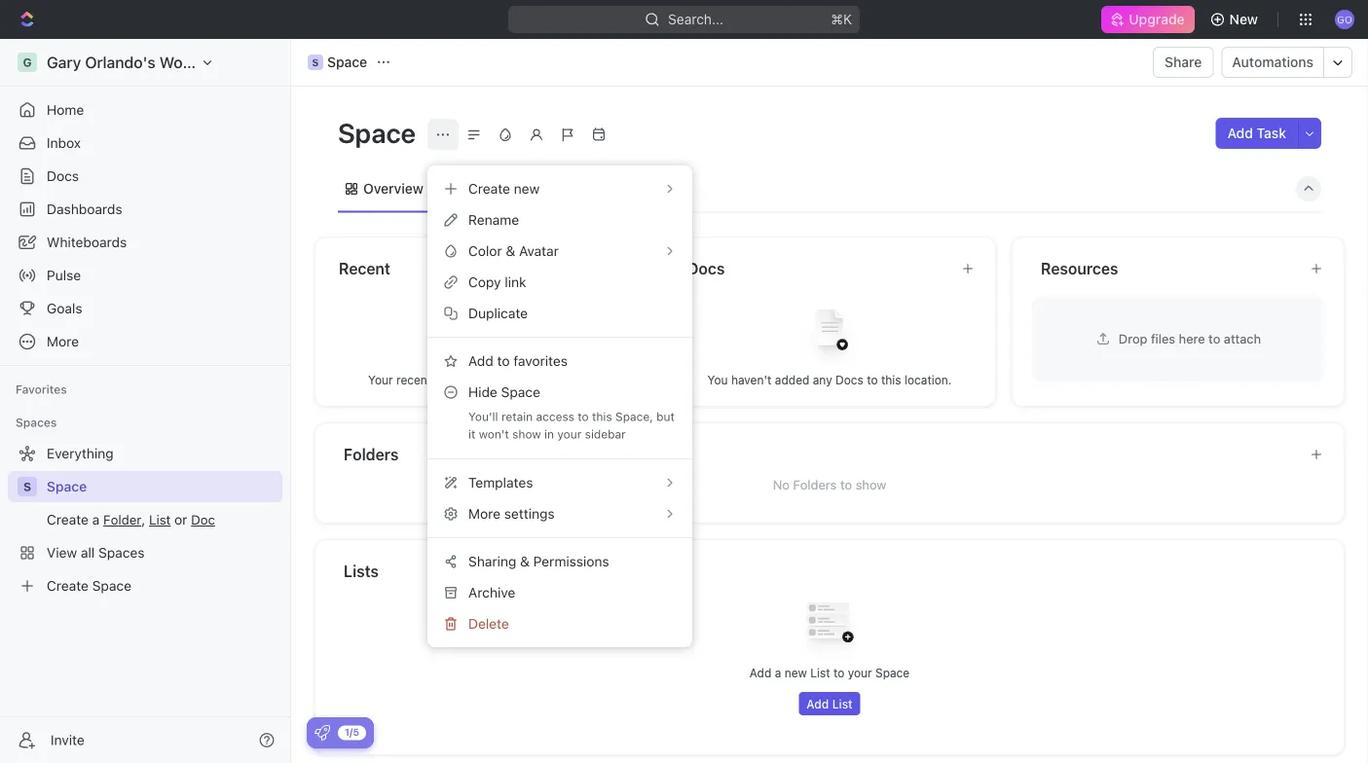 Task type: describe. For each thing, give the bounding box(es) containing it.
inbox
[[47, 135, 81, 151]]

whiteboards link
[[8, 227, 282, 258]]

rename
[[469, 212, 519, 228]]

won't
[[479, 428, 509, 441]]

dashboards link
[[8, 194, 282, 225]]

space, , element inside space "tree"
[[18, 477, 37, 497]]

templates link
[[435, 468, 685, 499]]

link
[[505, 274, 527, 290]]

but
[[657, 410, 675, 424]]

your inside you'll retain access to this space, but it won't show in your sidebar
[[558, 428, 582, 441]]

0 vertical spatial space, , element
[[308, 55, 323, 70]]

no recent items image
[[442, 294, 520, 372]]

your recent opened items will show here.
[[368, 373, 594, 387]]

new inside dropdown button
[[514, 181, 540, 197]]

add task button
[[1216, 118, 1298, 149]]

list link
[[456, 175, 483, 203]]

add a new list to your space
[[750, 666, 910, 679]]

templates
[[469, 475, 533, 491]]

sidebar
[[585, 428, 626, 441]]

create new button
[[435, 173, 685, 205]]

hide
[[469, 384, 498, 400]]

board link
[[515, 175, 557, 203]]

copy
[[469, 274, 501, 290]]

space,
[[616, 410, 653, 424]]

1 vertical spatial folders
[[793, 477, 837, 491]]

space tree
[[8, 438, 282, 602]]

duplicate link
[[435, 298, 685, 329]]

2 vertical spatial docs
[[836, 373, 864, 387]]

add to favorites link
[[435, 346, 685, 377]]

s for s space
[[312, 56, 319, 68]]

0 vertical spatial this
[[881, 373, 902, 387]]

copy link
[[469, 274, 527, 290]]

this inside you'll retain access to this space, but it won't show in your sidebar
[[592, 410, 612, 424]]

onboarding checklist button image
[[315, 726, 330, 741]]

create new
[[469, 181, 540, 197]]

sharing & permissions
[[469, 554, 609, 570]]

add for add list
[[807, 697, 829, 711]]

attach
[[1224, 331, 1262, 346]]

add to favorites
[[469, 353, 568, 369]]

added
[[775, 373, 810, 387]]

it
[[469, 428, 476, 441]]

to right any
[[867, 373, 878, 387]]

location.
[[905, 373, 952, 387]]

to up 'add list'
[[834, 666, 845, 679]]

space inside "tree"
[[47, 479, 87, 495]]

new button
[[1203, 4, 1270, 35]]

drop
[[1119, 331, 1148, 346]]

folders inside button
[[344, 445, 399, 464]]

& for sharing
[[520, 554, 530, 570]]

opened
[[435, 373, 476, 387]]

1 vertical spatial list
[[811, 666, 830, 679]]

to inside "link"
[[497, 353, 510, 369]]

color
[[469, 243, 502, 259]]

no folders to show
[[773, 477, 887, 491]]

0 vertical spatial show
[[534, 373, 563, 387]]

in
[[545, 428, 554, 441]]

& for color
[[506, 243, 516, 259]]

automations
[[1233, 54, 1314, 70]]

will
[[513, 373, 531, 387]]

s space
[[312, 54, 367, 70]]

more
[[469, 506, 501, 522]]

your
[[368, 373, 393, 387]]

add list button
[[799, 692, 861, 715]]

delete
[[469, 616, 509, 632]]

no lists icon. image
[[791, 587, 869, 665]]

docs inside "link"
[[47, 168, 79, 184]]

onboarding checklist button element
[[315, 726, 330, 741]]

color & avatar link
[[435, 236, 685, 267]]

more settings
[[469, 506, 555, 522]]

retain
[[502, 410, 533, 424]]

files
[[1151, 331, 1176, 346]]

overview
[[363, 181, 424, 197]]

you'll
[[469, 410, 498, 424]]

any
[[813, 373, 832, 387]]

spaces
[[16, 416, 57, 430]]

invite
[[51, 733, 85, 749]]

access
[[536, 410, 575, 424]]

sidebar navigation
[[0, 39, 291, 764]]

recent
[[339, 259, 391, 278]]

drop files here to attach
[[1119, 331, 1262, 346]]

lists
[[344, 562, 379, 581]]

sharing & permissions link
[[435, 546, 685, 578]]

templates button
[[435, 468, 685, 499]]

a
[[775, 666, 782, 679]]

duplicate
[[469, 305, 528, 321]]



Task type: vqa. For each thing, say whether or not it's contained in the screenshot.
link
yes



Task type: locate. For each thing, give the bounding box(es) containing it.
⌘k
[[831, 11, 852, 27]]

upgrade link
[[1102, 6, 1195, 33]]

0 horizontal spatial new
[[514, 181, 540, 197]]

favorites button
[[8, 378, 75, 401]]

0 horizontal spatial folders
[[344, 445, 399, 464]]

goals
[[47, 301, 82, 317]]

pulse link
[[8, 260, 282, 291]]

goals link
[[8, 293, 282, 324]]

0 horizontal spatial your
[[558, 428, 582, 441]]

add task
[[1228, 125, 1287, 141]]

show
[[534, 373, 563, 387], [513, 428, 541, 441], [856, 477, 887, 491]]

delete link
[[435, 609, 685, 640]]

0 horizontal spatial &
[[506, 243, 516, 259]]

0 horizontal spatial list
[[460, 181, 483, 197]]

1 horizontal spatial space, , element
[[308, 55, 323, 70]]

resources button
[[1040, 257, 1295, 280]]

1 horizontal spatial &
[[520, 554, 530, 570]]

add for add to favorites
[[469, 353, 494, 369]]

favorites
[[514, 353, 568, 369]]

0 vertical spatial list
[[460, 181, 483, 197]]

s for s
[[23, 480, 31, 494]]

your right the in
[[558, 428, 582, 441]]

0 vertical spatial your
[[558, 428, 582, 441]]

0 horizontal spatial space, , element
[[18, 477, 37, 497]]

1 vertical spatial s
[[23, 480, 31, 494]]

dashboards
[[47, 201, 122, 217]]

more settings button
[[435, 499, 685, 530]]

add inside add to favorites "link"
[[469, 353, 494, 369]]

& inside color & avatar link
[[506, 243, 516, 259]]

list down 'add a new list to your space'
[[832, 697, 853, 711]]

list up rename
[[460, 181, 483, 197]]

1 vertical spatial &
[[520, 554, 530, 570]]

0 horizontal spatial docs
[[47, 168, 79, 184]]

1 horizontal spatial your
[[848, 666, 872, 679]]

1/5
[[345, 727, 359, 738]]

docs
[[47, 168, 79, 184], [688, 259, 725, 278], [836, 373, 864, 387]]

add for add task
[[1228, 125, 1254, 141]]

upgrade
[[1129, 11, 1185, 27]]

1 vertical spatial docs
[[688, 259, 725, 278]]

list
[[460, 181, 483, 197], [811, 666, 830, 679], [832, 697, 853, 711]]

show inside you'll retain access to this space, but it won't show in your sidebar
[[513, 428, 541, 441]]

sharing
[[469, 554, 517, 570]]

share button
[[1153, 47, 1214, 78]]

0 vertical spatial folders
[[344, 445, 399, 464]]

1 vertical spatial your
[[848, 666, 872, 679]]

no
[[773, 477, 790, 491]]

color & avatar button
[[435, 236, 685, 267]]

permissions
[[534, 554, 609, 570]]

space
[[327, 54, 367, 70], [338, 116, 422, 149], [501, 384, 541, 400], [47, 479, 87, 495], [876, 666, 910, 679]]

archive
[[469, 585, 516, 601]]

whiteboards
[[47, 234, 127, 250]]

folders
[[344, 445, 399, 464], [793, 477, 837, 491]]

1 horizontal spatial s
[[312, 56, 319, 68]]

1 horizontal spatial new
[[785, 666, 807, 679]]

this up the sidebar
[[592, 410, 612, 424]]

search...
[[668, 11, 724, 27]]

hide space
[[469, 384, 541, 400]]

2 vertical spatial show
[[856, 477, 887, 491]]

create new link
[[435, 173, 685, 205]]

show down folders button
[[856, 477, 887, 491]]

your up 'add list'
[[848, 666, 872, 679]]

task
[[1257, 125, 1287, 141]]

haven't
[[731, 373, 772, 387]]

& right color on the top of page
[[506, 243, 516, 259]]

new
[[514, 181, 540, 197], [785, 666, 807, 679]]

s inside "tree"
[[23, 480, 31, 494]]

to right access at bottom left
[[578, 410, 589, 424]]

to down folders button
[[841, 477, 852, 491]]

to
[[1209, 331, 1221, 346], [497, 353, 510, 369], [867, 373, 878, 387], [578, 410, 589, 424], [841, 477, 852, 491], [834, 666, 845, 679]]

1 horizontal spatial docs
[[688, 259, 725, 278]]

space, , element
[[308, 55, 323, 70], [18, 477, 37, 497]]

docs link
[[8, 161, 282, 192]]

0 vertical spatial s
[[312, 56, 319, 68]]

add list
[[807, 697, 853, 711]]

this left location.
[[881, 373, 902, 387]]

you haven't added any docs to this location.
[[708, 373, 952, 387]]

board
[[519, 181, 557, 197]]

show down 'favorites'
[[534, 373, 563, 387]]

1 vertical spatial new
[[785, 666, 807, 679]]

resources
[[1041, 259, 1119, 278]]

1 vertical spatial show
[[513, 428, 541, 441]]

rename link
[[435, 205, 685, 236]]

s
[[312, 56, 319, 68], [23, 480, 31, 494]]

add up 'your recent opened items will show here.'
[[469, 353, 494, 369]]

2 vertical spatial list
[[832, 697, 853, 711]]

lists button
[[343, 560, 1322, 583]]

show down "retain"
[[513, 428, 541, 441]]

here.
[[566, 373, 594, 387]]

new
[[1230, 11, 1259, 27]]

folders down your
[[344, 445, 399, 464]]

1 horizontal spatial this
[[881, 373, 902, 387]]

recent
[[396, 373, 432, 387]]

no most used docs image
[[791, 294, 869, 372]]

create
[[469, 181, 510, 197]]

list up 'add list'
[[811, 666, 830, 679]]

1 vertical spatial this
[[592, 410, 612, 424]]

add for add a new list to your space
[[750, 666, 772, 679]]

add left a
[[750, 666, 772, 679]]

folders down folders button
[[793, 477, 837, 491]]

to up items
[[497, 353, 510, 369]]

list inside add list button
[[832, 697, 853, 711]]

settings
[[504, 506, 555, 522]]

1 vertical spatial space, , element
[[18, 477, 37, 497]]

here
[[1179, 331, 1205, 346]]

archive link
[[435, 578, 685, 609]]

to inside you'll retain access to this space, but it won't show in your sidebar
[[578, 410, 589, 424]]

0 horizontal spatial this
[[592, 410, 612, 424]]

1 horizontal spatial list
[[811, 666, 830, 679]]

add
[[1228, 125, 1254, 141], [469, 353, 494, 369], [750, 666, 772, 679], [807, 697, 829, 711]]

copy link link
[[435, 267, 685, 298]]

home link
[[8, 94, 282, 126]]

to right here
[[1209, 331, 1221, 346]]

you'll retain access to this space, but it won't show in your sidebar
[[469, 410, 675, 441]]

s inside s space
[[312, 56, 319, 68]]

list inside list "link"
[[460, 181, 483, 197]]

add down 'add a new list to your space'
[[807, 697, 829, 711]]

add left the task
[[1228, 125, 1254, 141]]

items
[[480, 373, 510, 387]]

your
[[558, 428, 582, 441], [848, 666, 872, 679]]

0 vertical spatial docs
[[47, 168, 79, 184]]

automations button
[[1223, 48, 1324, 77]]

& inside sharing & permissions link
[[520, 554, 530, 570]]

0 vertical spatial new
[[514, 181, 540, 197]]

more settings link
[[435, 499, 685, 530]]

0 vertical spatial &
[[506, 243, 516, 259]]

avatar
[[519, 243, 559, 259]]

add inside add list button
[[807, 697, 829, 711]]

0 horizontal spatial s
[[23, 480, 31, 494]]

2 horizontal spatial list
[[832, 697, 853, 711]]

&
[[506, 243, 516, 259], [520, 554, 530, 570]]

color & avatar
[[469, 243, 559, 259]]

favorites
[[16, 383, 67, 396]]

& right sharing
[[520, 554, 530, 570]]

2 horizontal spatial docs
[[836, 373, 864, 387]]

add inside add task button
[[1228, 125, 1254, 141]]

inbox link
[[8, 128, 282, 159]]

1 horizontal spatial folders
[[793, 477, 837, 491]]

pulse
[[47, 267, 81, 283]]



